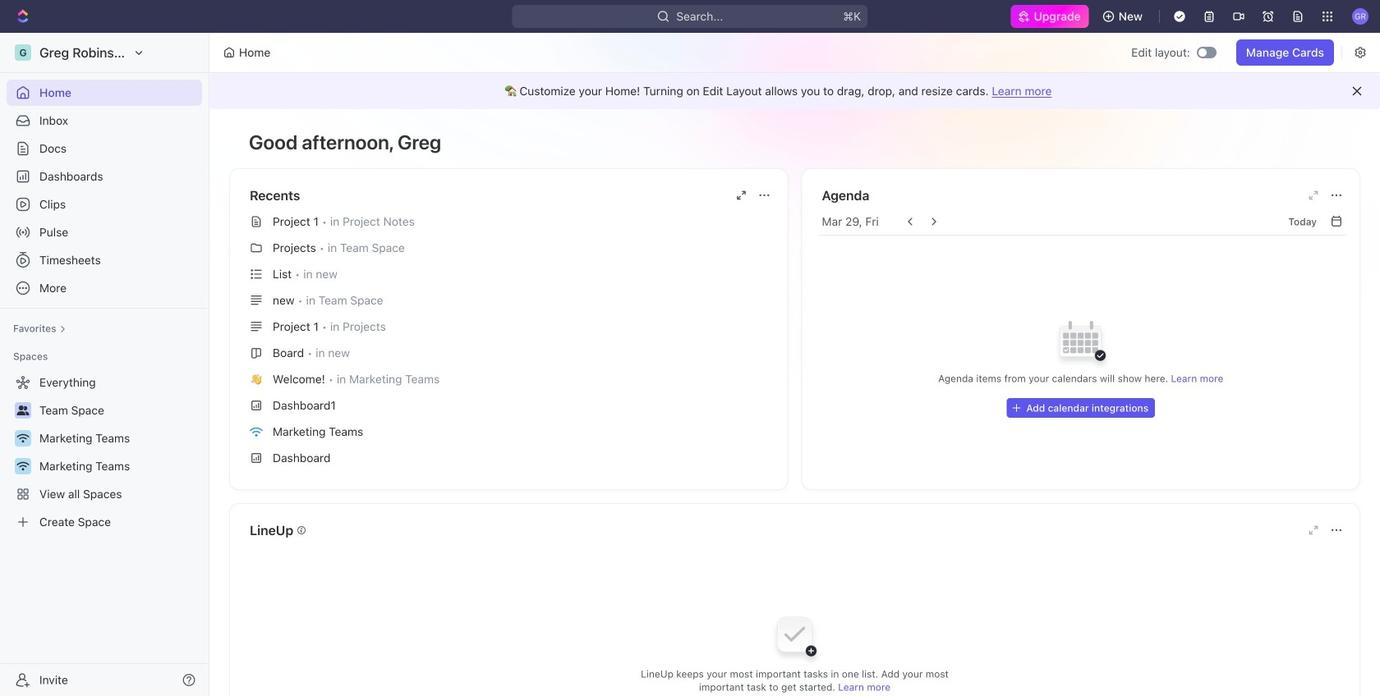 Task type: locate. For each thing, give the bounding box(es) containing it.
0 horizontal spatial wifi image
[[17, 434, 29, 444]]

sidebar navigation
[[0, 33, 213, 697]]

tree
[[7, 370, 202, 536]]

wifi image
[[250, 427, 263, 437], [17, 434, 29, 444]]

user group image
[[17, 406, 29, 416]]

alert
[[209, 73, 1380, 109]]



Task type: describe. For each thing, give the bounding box(es) containing it.
greg robinson's workspace, , element
[[15, 44, 31, 61]]

wifi image inside tree
[[17, 434, 29, 444]]

tree inside sidebar "navigation"
[[7, 370, 202, 536]]

1 horizontal spatial wifi image
[[250, 427, 263, 437]]

wifi image
[[17, 462, 29, 472]]



Task type: vqa. For each thing, say whether or not it's contained in the screenshot.
the topmost wifi image
yes



